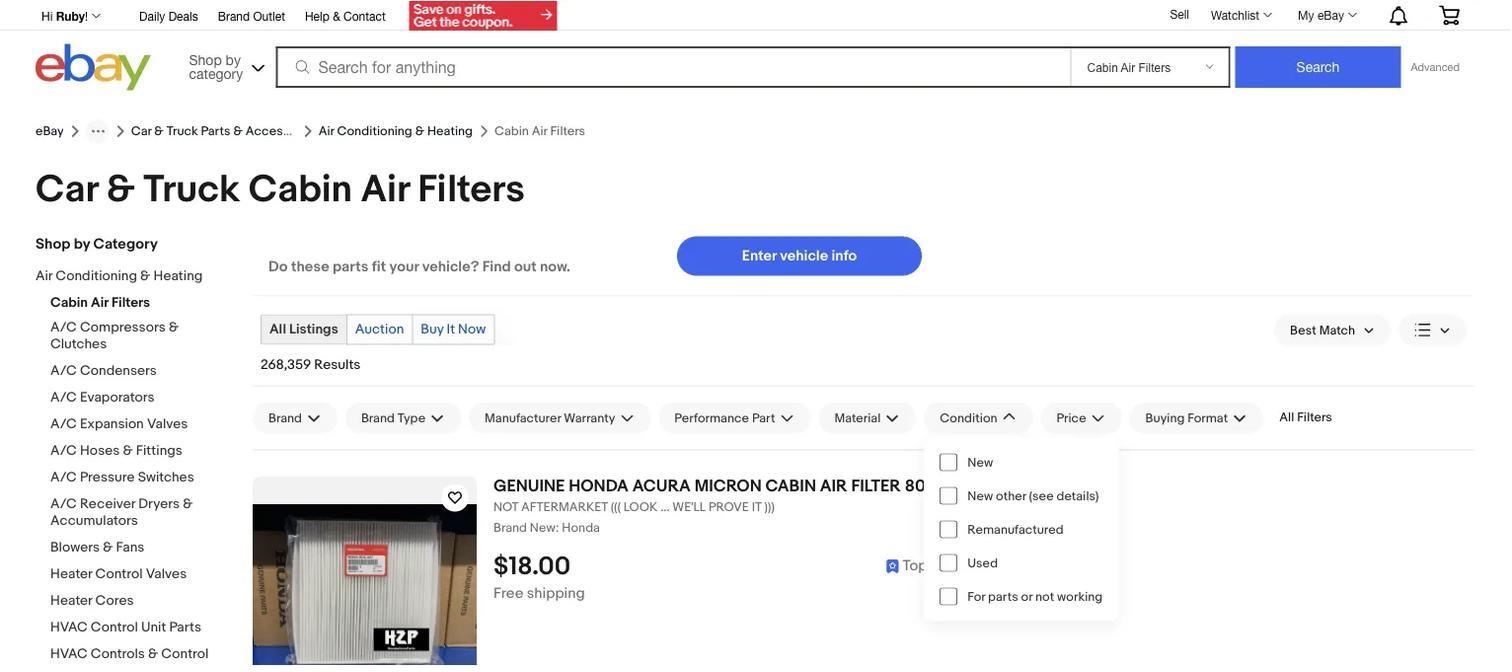 Task type: locate. For each thing, give the bounding box(es) containing it.
valves down blowers & fans link
[[146, 566, 187, 583]]

control down cores
[[91, 620, 138, 636]]

all listings link
[[262, 316, 346, 344]]

brand inside account navigation
[[218, 9, 250, 23]]

1 vertical spatial heater
[[50, 593, 92, 610]]

a/c
[[50, 319, 77, 336], [50, 363, 77, 380], [50, 390, 77, 406], [50, 416, 77, 433], [50, 443, 77, 460], [50, 470, 77, 486], [50, 496, 77, 513]]

a/c down clutches in the left bottom of the page
[[50, 363, 77, 380]]

none submit inside banner
[[1236, 46, 1402, 88]]

)))
[[765, 500, 775, 515]]

heater control valves link
[[50, 566, 238, 585]]

controls
[[91, 646, 145, 663]]

7 a/c from the top
[[50, 496, 77, 513]]

free shipping
[[494, 585, 585, 603]]

0 horizontal spatial all
[[270, 321, 286, 338]]

407
[[1001, 476, 1032, 497]]

cabin down car & truck parts & accessories air conditioning & heating
[[249, 167, 353, 213]]

genuine honda acura micron cabin air filter 80292-sda-407 image
[[253, 504, 477, 667]]

heater
[[50, 566, 92, 583], [50, 593, 92, 610]]

help & contact
[[305, 9, 386, 23]]

my ebay link
[[1288, 3, 1367, 27]]

0 vertical spatial conditioning
[[337, 124, 413, 139]]

used
[[968, 556, 998, 571]]

1 vertical spatial hvac
[[50, 646, 88, 663]]

all inside button
[[1280, 410, 1295, 426]]

None submit
[[1236, 46, 1402, 88]]

1 vertical spatial truck
[[143, 167, 240, 213]]

a/c left compressors
[[50, 319, 77, 336]]

receiver
[[80, 496, 135, 513]]

evaporators
[[80, 390, 155, 406]]

vehicle?
[[422, 258, 479, 276]]

0 vertical spatial brand
[[218, 9, 250, 23]]

a/c left receiver
[[50, 496, 77, 513]]

heater down the blowers
[[50, 566, 92, 583]]

0 horizontal spatial parts
[[333, 258, 369, 276]]

0 vertical spatial all
[[270, 321, 286, 338]]

0 vertical spatial parts
[[201, 124, 231, 139]]

advanced link
[[1402, 47, 1470, 87]]

used link
[[925, 547, 1119, 580]]

0 vertical spatial new
[[968, 455, 994, 470]]

268,359 results
[[261, 356, 361, 373]]

shop by category
[[36, 236, 158, 253]]

air down shop
[[36, 268, 53, 285]]

new for new
[[968, 455, 994, 470]]

1 vertical spatial car
[[36, 167, 98, 213]]

banner containing sell
[[36, 0, 1475, 96]]

parts left or
[[989, 589, 1019, 605]]

brand inside genuine honda acura micron cabin air filter 80292-sda-407 not aftermarket ((( look … we'll prove it ))) brand new : honda
[[494, 521, 527, 536]]

0 vertical spatial heater
[[50, 566, 92, 583]]

ebay inside account navigation
[[1318, 8, 1345, 22]]

your
[[389, 258, 419, 276]]

parts left accessories
[[201, 124, 231, 139]]

1 vertical spatial parts
[[169, 620, 201, 636]]

0 horizontal spatial conditioning
[[56, 268, 137, 285]]

all
[[270, 321, 286, 338], [1280, 410, 1295, 426]]

plus
[[975, 557, 1003, 575]]

hvac up units
[[50, 620, 88, 636]]

fittings
[[136, 443, 183, 460]]

0 vertical spatial hvac
[[50, 620, 88, 636]]

valves
[[147, 416, 188, 433], [146, 566, 187, 583]]

0 horizontal spatial ebay
[[36, 124, 64, 139]]

banner
[[36, 0, 1475, 96]]

2 vertical spatial control
[[161, 646, 209, 663]]

4 a/c from the top
[[50, 416, 77, 433]]

1 horizontal spatial car
[[131, 124, 152, 139]]

NOT AFTERMARKET ((( LOOK … WE'LL PROVE IT ))) text field
[[494, 500, 1475, 516]]

1 horizontal spatial brand
[[494, 521, 527, 536]]

268,359
[[261, 356, 311, 373]]

0 vertical spatial parts
[[333, 258, 369, 276]]

car right ebay link
[[131, 124, 152, 139]]

now.
[[540, 258, 571, 276]]

parts left fit
[[333, 258, 369, 276]]

advanced
[[1412, 61, 1461, 74]]

0 vertical spatial truck
[[167, 124, 198, 139]]

1 vertical spatial brand
[[494, 521, 527, 536]]

brand down not
[[494, 521, 527, 536]]

air right accessories
[[319, 124, 334, 139]]

now
[[458, 321, 486, 338]]

car & truck parts & accessories air conditioning & heating
[[131, 124, 473, 139]]

get the coupon image
[[410, 1, 558, 31]]

daily
[[139, 9, 165, 23]]

conditioning right accessories
[[337, 124, 413, 139]]

new
[[968, 455, 994, 470], [968, 489, 994, 504], [530, 521, 556, 536]]

0 horizontal spatial filters
[[111, 295, 150, 312]]

heater left cores
[[50, 593, 92, 610]]

new left other
[[968, 489, 994, 504]]

1 vertical spatial parts
[[989, 589, 1019, 605]]

it
[[447, 321, 455, 338]]

1 vertical spatial new
[[968, 489, 994, 504]]

prove
[[709, 500, 749, 515]]

2 a/c from the top
[[50, 363, 77, 380]]

car up shop
[[36, 167, 98, 213]]

air up compressors
[[91, 295, 108, 312]]

help & contact link
[[305, 6, 386, 28]]

blowers
[[50, 540, 100, 556]]

1 horizontal spatial all
[[1280, 410, 1295, 426]]

0 vertical spatial heating
[[428, 124, 473, 139]]

buy
[[421, 321, 444, 338]]

new up sda-
[[968, 455, 994, 470]]

1 vertical spatial control
[[91, 620, 138, 636]]

top rated plus image
[[886, 557, 1003, 575]]

a/c left pressure
[[50, 470, 77, 486]]

parts inside air conditioning & heating cabin air filters a/c compressors & clutches a/c condensers a/c evaporators a/c expansion valves a/c hoses & fittings a/c pressure switches a/c receiver dryers & accumulators blowers & fans heater control valves heater cores hvac control unit parts hvac controls & control units
[[169, 620, 201, 636]]

0 vertical spatial control
[[95, 566, 143, 583]]

1 vertical spatial cabin
[[50, 295, 88, 312]]

filters inside air conditioning & heating cabin air filters a/c compressors & clutches a/c condensers a/c evaporators a/c expansion valves a/c hoses & fittings a/c pressure switches a/c receiver dryers & accumulators blowers & fans heater control valves heater cores hvac control unit parts hvac controls & control units
[[111, 295, 150, 312]]

0 vertical spatial ebay
[[1318, 8, 1345, 22]]

1 horizontal spatial ebay
[[1318, 8, 1345, 22]]

not
[[1036, 589, 1055, 605]]

1 vertical spatial heating
[[153, 268, 203, 285]]

car & truck parts & accessories link
[[131, 124, 318, 139]]

all for all filters
[[1280, 410, 1295, 426]]

0 horizontal spatial cabin
[[50, 295, 88, 312]]

0 vertical spatial cabin
[[249, 167, 353, 213]]

tap to watch item - genuine honda acura micron cabin air filter 80292-sda-407 image
[[441, 484, 469, 512]]

results
[[314, 356, 361, 373]]

80292-
[[905, 476, 961, 497]]

1 a/c from the top
[[50, 319, 77, 336]]

conditioning down shop by category
[[56, 268, 137, 285]]

parts
[[333, 258, 369, 276], [989, 589, 1019, 605]]

0 vertical spatial air conditioning & heating link
[[319, 124, 473, 139]]

hvac left controls
[[50, 646, 88, 663]]

cabin up clutches in the left bottom of the page
[[50, 295, 88, 312]]

truck
[[167, 124, 198, 139], [143, 167, 240, 213]]

these
[[291, 258, 329, 276]]

ebay
[[1318, 8, 1345, 22], [36, 124, 64, 139]]

out
[[514, 258, 537, 276]]

0 vertical spatial filters
[[418, 167, 525, 213]]

None text field
[[494, 521, 1475, 537]]

control up cores
[[95, 566, 143, 583]]

2 vertical spatial filters
[[1298, 410, 1333, 426]]

1 heater from the top
[[50, 566, 92, 583]]

heating
[[428, 124, 473, 139], [153, 268, 203, 285]]

new down aftermarket
[[530, 521, 556, 536]]

1 horizontal spatial parts
[[989, 589, 1019, 605]]

a/c pressure switches link
[[50, 470, 238, 488]]

a/c left expansion in the left of the page
[[50, 416, 77, 433]]

(((
[[611, 500, 621, 515]]

new other (see details)
[[968, 489, 1100, 504]]

0 horizontal spatial car
[[36, 167, 98, 213]]

by
[[74, 236, 90, 253]]

category
[[93, 236, 158, 253]]

car
[[131, 124, 152, 139], [36, 167, 98, 213]]

1 vertical spatial all
[[1280, 410, 1295, 426]]

1 vertical spatial air conditioning & heating link
[[36, 268, 223, 287]]

valves up fittings
[[147, 416, 188, 433]]

5 a/c from the top
[[50, 443, 77, 460]]

all listings
[[270, 321, 338, 338]]

genuine
[[494, 476, 565, 497]]

new for new other (see details)
[[968, 489, 994, 504]]

do
[[269, 258, 288, 276]]

accessories
[[246, 124, 318, 139]]

2 heater from the top
[[50, 593, 92, 610]]

air
[[319, 124, 334, 139], [361, 167, 409, 213], [36, 268, 53, 285], [91, 295, 108, 312]]

0 vertical spatial car
[[131, 124, 152, 139]]

new inside genuine honda acura micron cabin air filter 80292-sda-407 not aftermarket ((( look … we'll prove it ))) brand new : honda
[[530, 521, 556, 536]]

a/c left evaporators
[[50, 390, 77, 406]]

0 horizontal spatial air conditioning & heating link
[[36, 268, 223, 287]]

2 horizontal spatial filters
[[1298, 410, 1333, 426]]

new other (see details) link
[[925, 479, 1119, 513]]

a/c left hoses
[[50, 443, 77, 460]]

auction
[[355, 321, 404, 338]]

a/c condensers link
[[50, 363, 238, 382]]

find
[[483, 258, 511, 276]]

brand left outlet in the left of the page
[[218, 9, 250, 23]]

conditioning inside air conditioning & heating cabin air filters a/c compressors & clutches a/c condensers a/c evaporators a/c expansion valves a/c hoses & fittings a/c pressure switches a/c receiver dryers & accumulators blowers & fans heater control valves heater cores hvac control unit parts hvac controls & control units
[[56, 268, 137, 285]]

enter vehicle info button
[[677, 237, 922, 276]]

0 horizontal spatial heating
[[153, 268, 203, 285]]

enter
[[742, 247, 777, 265]]

listings
[[289, 321, 338, 338]]

none text field containing brand new
[[494, 521, 1475, 537]]

1 vertical spatial conditioning
[[56, 268, 137, 285]]

remanufactured link
[[925, 513, 1119, 547]]

1 horizontal spatial cabin
[[249, 167, 353, 213]]

look
[[624, 500, 658, 515]]

1 horizontal spatial filters
[[418, 167, 525, 213]]

car for car & truck parts & accessories air conditioning & heating
[[131, 124, 152, 139]]

2 vertical spatial new
[[530, 521, 556, 536]]

1 horizontal spatial air conditioning & heating link
[[319, 124, 473, 139]]

buy it now link
[[413, 316, 494, 344]]

0 horizontal spatial brand
[[218, 9, 250, 23]]

parts right unit
[[169, 620, 201, 636]]

car for car & truck cabin air filters
[[36, 167, 98, 213]]

filters
[[418, 167, 525, 213], [111, 295, 150, 312], [1298, 410, 1333, 426]]

conditioning
[[337, 124, 413, 139], [56, 268, 137, 285]]

1 vertical spatial filters
[[111, 295, 150, 312]]

do these parts fit your vehicle? find out now.
[[269, 258, 571, 276]]

none text field inside $18.00 main content
[[494, 521, 1475, 537]]

free
[[494, 585, 524, 603]]

control down unit
[[161, 646, 209, 663]]

filters inside button
[[1298, 410, 1333, 426]]



Task type: vqa. For each thing, say whether or not it's contained in the screenshot.
TITLEIST GOLF BOSTON BAG (GREY, BLACK OR WHITE) M230
no



Task type: describe. For each thing, give the bounding box(es) containing it.
outlet
[[253, 9, 285, 23]]

for
[[968, 589, 986, 605]]

truck for cabin
[[143, 167, 240, 213]]

compressors
[[80, 319, 166, 336]]

my
[[1299, 8, 1315, 22]]

blowers & fans link
[[50, 540, 238, 558]]

my ebay
[[1299, 8, 1345, 22]]

1 hvac from the top
[[50, 620, 88, 636]]

help
[[305, 9, 330, 23]]

sell
[[1171, 7, 1190, 21]]

acura
[[633, 476, 691, 497]]

top
[[903, 557, 928, 575]]

sell link
[[1162, 7, 1199, 21]]

units
[[50, 663, 82, 667]]

1 horizontal spatial heating
[[428, 124, 473, 139]]

6 a/c from the top
[[50, 470, 77, 486]]

all filters button
[[1272, 402, 1341, 434]]

accumulators
[[50, 513, 138, 530]]

genuine honda acura micron cabin air filter 80292-sda-407 not aftermarket ((( look … we'll prove it ))) brand new : honda
[[494, 476, 1032, 536]]

expansion
[[80, 416, 144, 433]]

honda
[[562, 521, 600, 536]]

enter vehicle info
[[742, 247, 857, 265]]

working
[[1058, 589, 1103, 605]]

heater cores link
[[50, 593, 238, 612]]

1 horizontal spatial conditioning
[[337, 124, 413, 139]]

a/c hoses & fittings link
[[50, 443, 238, 462]]

a/c evaporators link
[[50, 390, 238, 408]]

dryers
[[138, 496, 180, 513]]

all for all listings
[[270, 321, 286, 338]]

buy it now
[[421, 321, 486, 338]]

account navigation
[[36, 0, 1475, 33]]

fans
[[116, 540, 145, 556]]

switches
[[138, 470, 194, 486]]

hvac controls & control units link
[[50, 646, 238, 667]]

air
[[820, 476, 848, 497]]

remanufactured
[[968, 522, 1064, 537]]

sda-
[[961, 476, 1001, 497]]

2 hvac from the top
[[50, 646, 88, 663]]

fit
[[372, 258, 386, 276]]

(see
[[1030, 489, 1054, 504]]

a/c compressors & clutches link
[[50, 319, 238, 355]]

daily deals link
[[139, 6, 198, 28]]

1 vertical spatial valves
[[146, 566, 187, 583]]

shipping
[[527, 585, 585, 603]]

not
[[494, 500, 519, 515]]

watchlist
[[1212, 8, 1260, 22]]

deals
[[169, 9, 198, 23]]

or
[[1022, 589, 1033, 605]]

3 a/c from the top
[[50, 390, 77, 406]]

watchlist link
[[1201, 3, 1282, 27]]

it
[[752, 500, 762, 515]]

heating inside air conditioning & heating cabin air filters a/c compressors & clutches a/c condensers a/c evaporators a/c expansion valves a/c hoses & fittings a/c pressure switches a/c receiver dryers & accumulators blowers & fans heater control valves heater cores hvac control unit parts hvac controls & control units
[[153, 268, 203, 285]]

auction link
[[347, 316, 412, 344]]

air up fit
[[361, 167, 409, 213]]

hoses
[[80, 443, 120, 460]]

new link
[[925, 446, 1119, 479]]

unit
[[141, 620, 166, 636]]

cabin
[[766, 476, 817, 497]]

genuine honda acura micron cabin air filter 80292-sda-407 link
[[494, 476, 1475, 497]]

condition button
[[925, 402, 1033, 434]]

top rated plus
[[903, 557, 1003, 575]]

micron
[[695, 476, 762, 497]]

…
[[661, 500, 670, 515]]

filter
[[852, 476, 902, 497]]

we'll
[[673, 500, 706, 515]]

pressure
[[80, 470, 135, 486]]

cabin inside air conditioning & heating cabin air filters a/c compressors & clutches a/c condensers a/c evaporators a/c expansion valves a/c hoses & fittings a/c pressure switches a/c receiver dryers & accumulators blowers & fans heater control valves heater cores hvac control unit parts hvac controls & control units
[[50, 295, 88, 312]]

0 vertical spatial valves
[[147, 416, 188, 433]]

vehicle
[[780, 247, 829, 265]]

brand outlet link
[[218, 6, 285, 28]]

condition
[[940, 411, 998, 426]]

honda
[[569, 476, 629, 497]]

shop
[[36, 236, 70, 253]]

rated
[[931, 557, 971, 575]]

daily deals
[[139, 9, 198, 23]]

clutches
[[50, 336, 107, 353]]

all filters
[[1280, 410, 1333, 426]]

truck for parts
[[167, 124, 198, 139]]

parts inside 'link'
[[989, 589, 1019, 605]]

for parts or not working
[[968, 589, 1103, 605]]

your shopping cart image
[[1439, 5, 1462, 25]]

other
[[996, 489, 1027, 504]]

& inside account navigation
[[333, 9, 340, 23]]

air conditioning & heating cabin air filters a/c compressors & clutches a/c condensers a/c evaporators a/c expansion valves a/c hoses & fittings a/c pressure switches a/c receiver dryers & accumulators blowers & fans heater control valves heater cores hvac control unit parts hvac controls & control units
[[36, 268, 209, 667]]

$18.00
[[494, 551, 571, 582]]

1 vertical spatial ebay
[[36, 124, 64, 139]]

$18.00 main content
[[253, 237, 1475, 667]]



